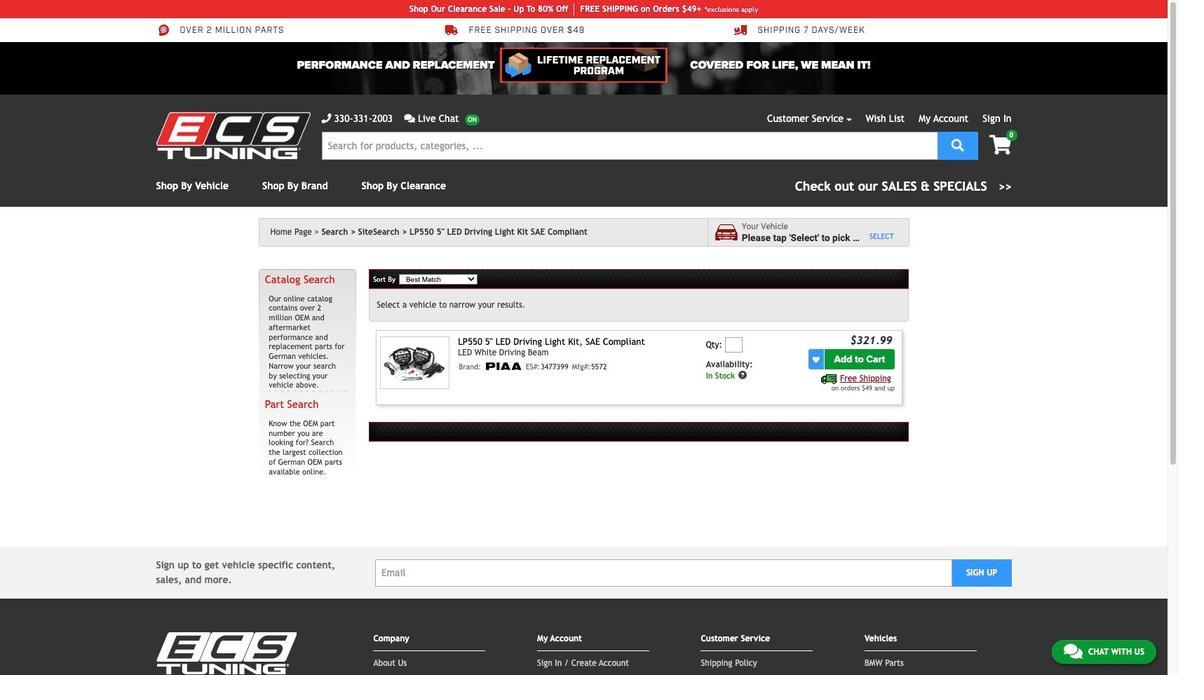 Task type: vqa. For each thing, say whether or not it's contained in the screenshot.
$300
no



Task type: locate. For each thing, give the bounding box(es) containing it.
free shipping image
[[822, 375, 838, 385]]

es#3477399 - 5572 - lp550 5" led driving light kit, sae compliant - led white driving beam - piaa - audi bmw volkswagen mercedes benz mini porsche image
[[380, 337, 450, 389]]

1 ecs tuning image from the top
[[156, 112, 311, 159]]

ecs tuning image
[[156, 112, 311, 159], [156, 633, 297, 675]]

0 vertical spatial ecs tuning image
[[156, 112, 311, 159]]

None text field
[[725, 337, 743, 353]]

add to wish list image
[[813, 356, 820, 363]]

2 ecs tuning image from the top
[[156, 633, 297, 675]]

1 vertical spatial ecs tuning image
[[156, 633, 297, 675]]

comments image
[[404, 114, 415, 124]]



Task type: describe. For each thing, give the bounding box(es) containing it.
shopping cart image
[[990, 135, 1012, 155]]

comments image
[[1065, 644, 1083, 660]]

search image
[[952, 139, 965, 151]]

Email email field
[[375, 560, 953, 587]]

Search text field
[[322, 132, 938, 160]]

piaa - corporate logo image
[[484, 363, 523, 371]]

lifetime replacement program banner image
[[501, 48, 668, 83]]

phone image
[[322, 114, 332, 124]]

question sign image
[[738, 371, 748, 381]]



